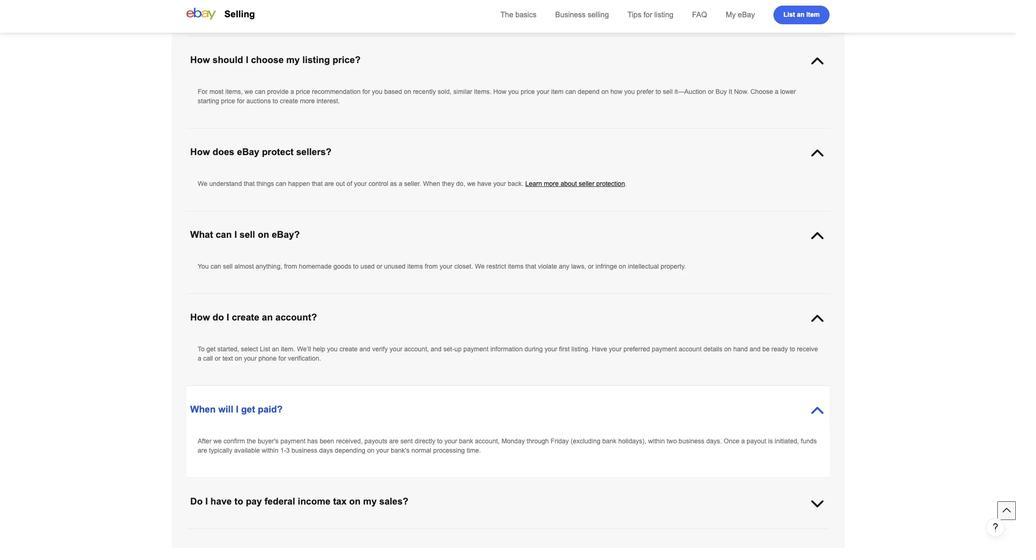Task type: vqa. For each thing, say whether or not it's contained in the screenshot.
Websites & Businesses for Sale
no



Task type: describe. For each thing, give the bounding box(es) containing it.
your down the payouts
[[376, 447, 389, 454]]

0 horizontal spatial business
[[292, 447, 317, 454]]

do
[[213, 312, 224, 323]]

item inside for most items, we can provide a price recommendation for you based on recently sold, similar items. how you price your item can depend on how you prefer to sell it—auction or buy it now. choose a lower starting price for auctions to create more interest.
[[551, 88, 564, 95]]

1 horizontal spatial payment
[[464, 345, 489, 353]]

closet.
[[454, 263, 473, 270]]

0 horizontal spatial that
[[244, 180, 255, 187]]

ebay right my
[[738, 11, 755, 19]]

business
[[555, 11, 586, 19]]

0 horizontal spatial price
[[221, 97, 235, 105]]

2 horizontal spatial that
[[526, 263, 536, 270]]

2 horizontal spatial from
[[447, 5, 461, 13]]

2 items from the left
[[508, 263, 524, 270]]

the basics link
[[501, 11, 537, 19]]

your right verify on the left
[[390, 345, 402, 353]]

3
[[286, 447, 290, 454]]

create inside to get started, select list an item. we'll help you create and verify your account, and set-up payment information during your first listing. have your preferred payment account details on hand and be ready to receive a call or text on your phone for verification.
[[340, 345, 358, 353]]

it—auction
[[675, 88, 706, 95]]

2 vertical spatial have
[[211, 496, 232, 507]]

are left out
[[325, 180, 334, 187]]

days
[[319, 447, 333, 454]]

most
[[209, 88, 224, 95]]

1 vertical spatial my
[[363, 496, 377, 507]]

item.
[[281, 345, 295, 353]]

a inside to get started, select list an item. we'll help you create and verify your account, and set-up payment information during your first listing. have your preferred payment account details on hand and be ready to receive a call or text on your phone for verification.
[[198, 355, 201, 362]]

or right home
[[397, 5, 402, 13]]

can up auctions
[[255, 88, 265, 95]]

you right items. on the left top
[[508, 88, 519, 95]]

help, opens dialogs image
[[991, 523, 1000, 532]]

do i have to pay federal income tax on my sales?
[[190, 496, 409, 507]]

to inside after we confirm the buyer's payment has been received, payouts are sent directly to your bank account, monday through friday (excluding bank holidays), within two business days. once a payout is initiated, funds are typically available within 1-3 business days depending on your bank's normal processing time.
[[437, 438, 443, 445]]

is
[[768, 438, 773, 445]]

1 vertical spatial sell
[[240, 230, 255, 240]]

0 horizontal spatial create
[[232, 312, 259, 323]]

how does ebay protect sellers?
[[190, 147, 332, 157]]

1 horizontal spatial business
[[679, 438, 705, 445]]

interest.
[[317, 97, 340, 105]]

you inside to get started, select list an item. we'll help you create and verify your account, and set-up payment information during your first listing. have your preferred payment account details on hand and be ready to receive a call or text on your phone for verification.
[[327, 345, 338, 353]]

how should i choose my listing price?
[[190, 55, 361, 65]]

learn
[[525, 180, 542, 187]]

for left "based" in the top left of the page
[[363, 88, 370, 95]]

protect
[[262, 147, 294, 157]]

a left lower
[[775, 88, 779, 95]]

now.
[[734, 88, 749, 95]]

can left almost
[[211, 263, 221, 270]]

verification.
[[288, 355, 321, 362]]

ebay left my
[[706, 5, 721, 13]]

on left how
[[602, 88, 609, 95]]

federal
[[265, 496, 295, 507]]

you for you can sell almost anything, from homemade goods to used or unused items from your closet. we restrict items that violate any laws, or infringe on intellectual property.
[[198, 263, 209, 270]]

i for get
[[236, 404, 239, 415]]

recommendation
[[312, 88, 361, 95]]

choose
[[251, 55, 284, 65]]

1 horizontal spatial any
[[559, 263, 570, 270]]

1 vertical spatial when
[[190, 404, 216, 415]]

your left the first
[[545, 345, 557, 353]]

1-
[[280, 447, 286, 454]]

0 horizontal spatial from
[[284, 263, 297, 270]]

may
[[318, 5, 330, 13]]

be
[[763, 345, 770, 353]]

verify
[[372, 345, 388, 353]]

i for create
[[227, 312, 229, 323]]

business selling link
[[555, 11, 609, 19]]

free
[[415, 5, 426, 13]]

after we confirm the buyer's payment has been received, payouts are sent directly to your bank account, monday through friday (excluding bank holidays), within two business days. once a payout is initiated, funds are typically available within 1-3 business days depending on your bank's normal processing time.
[[198, 438, 817, 454]]

normal
[[411, 447, 431, 454]]

2 packaging from the left
[[749, 5, 779, 13]]

similar
[[453, 88, 472, 95]]

we understand that things can happen that are out of your control as a seller. when they do, we have your back. learn more about seller protection .
[[198, 180, 627, 187]]

account
[[679, 345, 702, 353]]

to left the purchase.
[[656, 5, 661, 13]]

has
[[307, 438, 318, 445]]

get inside to get started, select list an item. we'll help you create and verify your account, and set-up payment information during your first listing. have your preferred payment account details on hand and be ready to receive a call or text on your phone for verification.
[[206, 345, 216, 353]]

for inside for most items, we can provide a price recommendation for you based on recently sold, similar items. how you price your item can depend on how you prefer to sell it—auction or buy it now. choose a lower starting price for auctions to create more interest.
[[198, 88, 208, 95]]

purchase.
[[663, 5, 692, 13]]

receive
[[797, 345, 818, 353]]

can right things
[[276, 180, 286, 187]]

will
[[218, 404, 233, 415]]

tips for listing link
[[628, 11, 674, 19]]

ebay right does
[[237, 147, 259, 157]]

information
[[490, 345, 523, 353]]

your down select
[[244, 355, 257, 362]]

business selling
[[555, 11, 609, 19]]

listing.
[[572, 345, 590, 353]]

your left closet. on the top left of page
[[440, 263, 453, 270]]

1 horizontal spatial from
[[425, 263, 438, 270]]

faq link
[[692, 11, 707, 19]]

we inside for most items, we can provide a price recommendation for you based on recently sold, similar items. how you price your item can depend on how you prefer to sell it—auction or buy it now. choose a lower starting price for auctions to create more interest.
[[245, 88, 253, 95]]

to left used
[[353, 263, 359, 270]]

hand
[[733, 345, 748, 353]]

0 vertical spatial available
[[628, 5, 654, 13]]

up
[[454, 345, 462, 353]]

1 horizontal spatial we
[[475, 263, 485, 270]]

2 horizontal spatial price
[[521, 88, 535, 95]]

2 horizontal spatial have
[[477, 180, 492, 187]]

for most items, we can provide a price recommendation for you based on recently sold, similar items. how you price your item can depend on how you prefer to sell it—auction or buy it now. choose a lower starting price for auctions to create more interest.
[[198, 88, 796, 105]]

first
[[559, 345, 570, 353]]

infringe
[[596, 263, 617, 270]]

for inside to get started, select list an item. we'll help you create and verify your account, and set-up payment information during your first listing. have your preferred payment account details on hand and be ready to receive a call or text on your phone for verification.
[[279, 355, 286, 362]]

control
[[369, 180, 388, 187]]

1 supplies from the left
[[279, 5, 303, 13]]

to
[[198, 345, 205, 353]]

how inside for most items, we can provide a price recommendation for you based on recently sold, similar items. how you price your item can depend on how you prefer to sell it—auction or buy it now. choose a lower starting price for auctions to create more interest.
[[493, 88, 507, 95]]

payment inside after we confirm the buyer's payment has been received, payouts are sent directly to your bank account, monday through friday (excluding bank holidays), within two business days. once a payout is initiated, funds are typically available within 1-3 business days depending on your bank's normal processing time.
[[280, 438, 306, 445]]

help
[[313, 345, 325, 353]]

out
[[336, 180, 345, 187]]

used
[[360, 263, 375, 270]]

2 bank from the left
[[602, 438, 617, 445]]

property.
[[661, 263, 686, 270]]

your right of in the top of the page
[[354, 180, 367, 187]]

boxes
[[428, 5, 446, 13]]

my
[[726, 11, 736, 19]]

directly
[[415, 438, 435, 445]]

set-
[[444, 345, 454, 353]]

how do i create an account?
[[190, 312, 317, 323]]

paid?
[[258, 404, 283, 415]]

almost
[[235, 263, 254, 270]]

seller.
[[404, 180, 421, 187]]

can left use
[[211, 5, 221, 13]]

an inside to get started, select list an item. we'll help you create and verify your account, and set-up payment information during your first listing. have your preferred payment account details on hand and be ready to receive a call or text on your phone for verification.
[[272, 345, 279, 353]]

after
[[198, 438, 212, 445]]

sell inside for most items, we can provide a price recommendation for you based on recently sold, similar items. how you price your item can depend on how you prefer to sell it—auction or buy it now. choose a lower starting price for auctions to create more interest.
[[663, 88, 673, 95]]

to right prefer
[[656, 88, 661, 95]]

your inside for most items, we can provide a price recommendation for you based on recently sold, similar items. how you price your item can depend on how you prefer to sell it—auction or buy it now. choose a lower starting price for auctions to create more interest.
[[537, 88, 549, 95]]

received,
[[336, 438, 363, 445]]

more inside for most items, we can provide a price recommendation for you based on recently sold, similar items. how you price your item can depend on how you prefer to sell it—auction or buy it now. choose a lower starting price for auctions to create more interest.
[[300, 97, 315, 105]]

do,
[[456, 180, 465, 187]]

or right laws,
[[588, 263, 594, 270]]

what
[[190, 230, 213, 240]]

income
[[298, 496, 331, 507]]

2 supplies from the left
[[591, 5, 615, 13]]

they
[[442, 180, 454, 187]]

text
[[222, 355, 233, 362]]

two
[[667, 438, 677, 445]]

selling
[[224, 9, 255, 19]]

ebay right touch,
[[548, 5, 563, 13]]

you left may
[[305, 5, 316, 13]]

are down after
[[198, 447, 207, 454]]

on inside after we confirm the buyer's payment has been received, payouts are sent directly to your bank account, monday through friday (excluding bank holidays), within two business days. once a payout is initiated, funds are typically available within 1-3 business days depending on your bank's normal processing time.
[[367, 447, 375, 454]]

for right tips
[[644, 11, 652, 19]]

1 horizontal spatial have
[[355, 5, 369, 13]]

provide
[[267, 88, 289, 95]]

1 horizontal spatial get
[[241, 404, 255, 415]]

on right infringe
[[619, 263, 626, 270]]

0 vertical spatial when
[[423, 180, 440, 187]]

0 vertical spatial item
[[807, 11, 820, 18]]

as
[[390, 180, 397, 187]]

restrict
[[487, 263, 506, 270]]

call
[[203, 355, 213, 362]]

happen
[[288, 180, 310, 187]]

during
[[525, 345, 543, 353]]

items.
[[474, 88, 492, 95]]

1 bank from the left
[[459, 438, 473, 445]]

the basics
[[501, 11, 537, 19]]

2 horizontal spatial payment
[[652, 345, 677, 353]]

recently
[[413, 88, 436, 95]]

of
[[347, 180, 352, 187]]

depending
[[335, 447, 365, 454]]

bank's
[[391, 447, 410, 454]]



Task type: locate. For each thing, give the bounding box(es) containing it.
faq
[[692, 11, 707, 19]]

on left hand
[[724, 345, 732, 353]]

payment up 3
[[280, 438, 306, 445]]

2 you from the top
[[198, 263, 209, 270]]

more left interest.
[[300, 97, 315, 105]]

have right do
[[211, 496, 232, 507]]

account?
[[275, 312, 317, 323]]

your up processing on the left of page
[[445, 438, 457, 445]]

preferred
[[624, 345, 650, 353]]

packaging right use
[[248, 5, 278, 13]]

1 horizontal spatial list
[[784, 11, 795, 18]]

to left pay
[[234, 496, 243, 507]]

0 vertical spatial we
[[245, 88, 253, 95]]

starting
[[198, 97, 219, 105]]

1 vertical spatial any
[[559, 263, 570, 270]]

at
[[371, 5, 377, 13]]

1 horizontal spatial branded
[[723, 5, 747, 13]]

within left two
[[648, 438, 665, 445]]

or left it
[[708, 88, 714, 95]]

homemade
[[299, 263, 332, 270]]

business down has
[[292, 447, 317, 454]]

account, inside to get started, select list an item. we'll help you create and verify your account, and set-up payment information during your first listing. have your preferred payment account details on hand and be ready to receive a call or text on your phone for verification.
[[404, 345, 429, 353]]

1 vertical spatial we
[[467, 180, 476, 187]]

unused
[[384, 263, 406, 270]]

0 horizontal spatial payment
[[280, 438, 306, 445]]

0 horizontal spatial sell
[[223, 263, 233, 270]]

on right the text
[[235, 355, 242, 362]]

1 branded from the left
[[565, 5, 589, 13]]

for
[[644, 11, 652, 19], [363, 88, 370, 95], [237, 97, 245, 105], [279, 355, 286, 362]]

holidays),
[[618, 438, 646, 445]]

are up the bank's
[[389, 438, 399, 445]]

1 vertical spatial for
[[198, 88, 208, 95]]

price?
[[333, 55, 361, 65]]

0 vertical spatial business
[[679, 438, 705, 445]]

the
[[501, 11, 513, 19]]

ready
[[772, 345, 788, 353]]

0 horizontal spatial we
[[198, 180, 207, 187]]

you
[[198, 5, 209, 13], [198, 263, 209, 270]]

0 horizontal spatial branded
[[565, 5, 589, 13]]

about
[[561, 180, 577, 187]]

0 horizontal spatial we
[[213, 438, 222, 445]]

how
[[611, 88, 623, 95]]

basics
[[516, 11, 537, 19]]

0 horizontal spatial my
[[286, 55, 300, 65]]

0 vertical spatial for
[[488, 5, 498, 13]]

1 vertical spatial create
[[232, 312, 259, 323]]

1 vertical spatial listing
[[302, 55, 330, 65]]

do
[[190, 496, 203, 507]]

create right do on the bottom left of page
[[232, 312, 259, 323]]

sell right prefer
[[663, 88, 673, 95]]

list inside to get started, select list an item. we'll help you create and verify your account, and set-up payment information during your first listing. have your preferred payment account details on hand and be ready to receive a call or text on your phone for verification.
[[260, 345, 270, 353]]

available inside after we confirm the buyer's payment has been received, payouts are sent directly to your bank account, monday through friday (excluding bank holidays), within two business days. once a payout is initiated, funds are typically available within 1-3 business days depending on your bank's normal processing time.
[[234, 447, 260, 454]]

create down provide
[[280, 97, 298, 105]]

1 horizontal spatial more
[[544, 180, 559, 187]]

for down item.
[[279, 355, 286, 362]]

typically
[[209, 447, 232, 454]]

should
[[213, 55, 243, 65]]

get up call
[[206, 345, 216, 353]]

buy inside for most items, we can provide a price recommendation for you based on recently sold, similar items. how you price your item can depend on how you prefer to sell it—auction or buy it now. choose a lower starting price for auctions to create more interest.
[[716, 88, 727, 95]]

payment left account in the bottom right of the page
[[652, 345, 677, 353]]

1 you from the top
[[198, 5, 209, 13]]

0 horizontal spatial supplies
[[279, 5, 303, 13]]

0 vertical spatial more
[[300, 97, 315, 105]]

i right do on the bottom left of page
[[227, 312, 229, 323]]

through
[[527, 438, 549, 445]]

0 vertical spatial account,
[[404, 345, 429, 353]]

on
[[404, 88, 411, 95], [602, 88, 609, 95], [258, 230, 269, 240], [619, 263, 626, 270], [724, 345, 732, 353], [235, 355, 242, 362], [367, 447, 375, 454], [349, 496, 361, 507]]

we up typically
[[213, 438, 222, 445]]

0 horizontal spatial for
[[198, 88, 208, 95]]

2 vertical spatial we
[[213, 438, 222, 445]]

0 horizontal spatial buy
[[693, 5, 705, 13]]

have right do,
[[477, 180, 492, 187]]

1 packaging from the left
[[248, 5, 278, 13]]

that left things
[[244, 180, 255, 187]]

supplies
[[279, 5, 303, 13], [591, 5, 615, 13]]

select
[[241, 345, 258, 353]]

i right should
[[246, 55, 248, 65]]

supplies left tips
[[591, 5, 615, 13]]

prefer
[[637, 88, 654, 95]]

2 vertical spatial sell
[[223, 263, 233, 270]]

use
[[223, 5, 234, 13]]

list an item link
[[774, 6, 830, 24]]

you left "based" in the top left of the page
[[372, 88, 383, 95]]

choose
[[751, 88, 773, 95]]

more left "about"
[[544, 180, 559, 187]]

already
[[332, 5, 353, 13]]

0 horizontal spatial account,
[[404, 345, 429, 353]]

0 vertical spatial .
[[779, 5, 781, 13]]

0 vertical spatial create
[[280, 97, 298, 105]]

things
[[257, 180, 274, 187]]

tips for listing
[[628, 11, 674, 19]]

1 horizontal spatial create
[[280, 97, 298, 105]]

1 horizontal spatial for
[[488, 5, 498, 13]]

what can i sell on ebay?
[[190, 230, 300, 240]]

1 vertical spatial .
[[625, 180, 627, 187]]

you right help
[[327, 345, 338, 353]]

from left closet. on the top left of page
[[425, 263, 438, 270]]

payouts
[[365, 438, 387, 445]]

1 horizontal spatial within
[[648, 438, 665, 445]]

0 horizontal spatial have
[[211, 496, 232, 507]]

or
[[397, 5, 402, 13], [708, 88, 714, 95], [377, 263, 382, 270], [588, 263, 594, 270], [215, 355, 221, 362]]

1 items from the left
[[407, 263, 423, 270]]

1 horizontal spatial price
[[296, 88, 310, 95]]

create right help
[[340, 345, 358, 353]]

how
[[190, 55, 210, 65], [493, 88, 507, 95], [190, 147, 210, 157], [190, 312, 210, 323]]

phone
[[258, 355, 277, 362]]

i for sell
[[234, 230, 237, 240]]

based
[[384, 88, 402, 95]]

0 horizontal spatial items
[[407, 263, 423, 270]]

been
[[320, 438, 334, 445]]

or inside for most items, we can provide a price recommendation for you based on recently sold, similar items. how you price your item can depend on how you prefer to sell it—auction or buy it now. choose a lower starting price for auctions to create more interest.
[[708, 88, 714, 95]]

item
[[807, 11, 820, 18], [551, 88, 564, 95]]

1 horizontal spatial that
[[312, 180, 323, 187]]

buyer's
[[258, 438, 279, 445]]

1 vertical spatial we
[[475, 263, 485, 270]]

1 vertical spatial have
[[477, 180, 492, 187]]

back.
[[508, 180, 524, 187]]

your
[[537, 88, 549, 95], [354, 180, 367, 187], [493, 180, 506, 187], [440, 263, 453, 270], [390, 345, 402, 353], [545, 345, 557, 353], [609, 345, 622, 353], [244, 355, 257, 362], [445, 438, 457, 445], [376, 447, 389, 454]]

we
[[245, 88, 253, 95], [467, 180, 476, 187], [213, 438, 222, 445]]

0 vertical spatial list
[[784, 11, 795, 18]]

that left violate
[[526, 263, 536, 270]]

items right "restrict"
[[508, 263, 524, 270]]

a right as
[[399, 180, 402, 187]]

or inside to get started, select list an item. we'll help you create and verify your account, and set-up payment information during your first listing. have your preferred payment account details on hand and be ready to receive a call or text on your phone for verification.
[[215, 355, 221, 362]]

or right used
[[377, 263, 382, 270]]

we left understand
[[198, 180, 207, 187]]

we'll
[[297, 345, 311, 353]]

1 vertical spatial list
[[260, 345, 270, 353]]

i
[[246, 55, 248, 65], [234, 230, 237, 240], [227, 312, 229, 323], [236, 404, 239, 415], [205, 496, 208, 507]]

branded
[[565, 5, 589, 13], [723, 5, 747, 13]]

on down the payouts
[[367, 447, 375, 454]]

1 horizontal spatial we
[[245, 88, 253, 95]]

bank up 'time.'
[[459, 438, 473, 445]]

are left tips
[[617, 5, 626, 13]]

payment right up
[[464, 345, 489, 353]]

how left should
[[190, 55, 210, 65]]

1 vertical spatial within
[[262, 447, 279, 454]]

1 vertical spatial business
[[292, 447, 317, 454]]

to inside to get started, select list an item. we'll help you create and verify your account, and set-up payment information during your first listing. have your preferred payment account details on hand and be ready to receive a call or text on your phone for verification.
[[790, 345, 795, 353]]

1 horizontal spatial and
[[431, 345, 442, 353]]

supplies left may
[[279, 5, 303, 13]]

for down items,
[[237, 97, 245, 105]]

0 vertical spatial get
[[404, 5, 413, 13]]

2 branded from the left
[[723, 5, 747, 13]]

sell left almost
[[223, 263, 233, 270]]

1 vertical spatial item
[[551, 88, 564, 95]]

0 vertical spatial buy
[[693, 5, 705, 13]]

to up processing on the left of page
[[437, 438, 443, 445]]

on right tax
[[349, 496, 361, 507]]

or right call
[[215, 355, 221, 362]]

price right items. on the left top
[[521, 88, 535, 95]]

ebay
[[548, 5, 563, 13], [706, 5, 721, 13], [738, 11, 755, 19], [237, 147, 259, 157]]

does
[[213, 147, 234, 157]]

packaging right my
[[749, 5, 779, 13]]

0 vertical spatial you
[[198, 5, 209, 13]]

pay
[[246, 496, 262, 507]]

i right do
[[205, 496, 208, 507]]

confirm
[[224, 438, 245, 445]]

0 vertical spatial my
[[286, 55, 300, 65]]

lower
[[781, 88, 796, 95]]

. left list an item
[[779, 5, 781, 13]]

2 horizontal spatial and
[[750, 345, 761, 353]]

. right seller
[[625, 180, 627, 187]]

get left paid?
[[241, 404, 255, 415]]

1 vertical spatial buy
[[716, 88, 727, 95]]

0 horizontal spatial .
[[625, 180, 627, 187]]

added
[[509, 5, 527, 13]]

sellers?
[[296, 147, 332, 157]]

we right closet. on the top left of page
[[475, 263, 485, 270]]

1 horizontal spatial item
[[807, 11, 820, 18]]

within
[[648, 438, 665, 445], [262, 447, 279, 454]]

can right what
[[216, 230, 232, 240]]

1 horizontal spatial bank
[[602, 438, 617, 445]]

0 vertical spatial any
[[235, 5, 246, 13]]

how for how should i choose my listing price?
[[190, 55, 210, 65]]

bank left holidays),
[[602, 438, 617, 445]]

0 vertical spatial within
[[648, 438, 665, 445]]

days.
[[706, 438, 722, 445]]

initiated,
[[775, 438, 799, 445]]

from right anything,
[[284, 263, 297, 270]]

when left will
[[190, 404, 216, 415]]

1 horizontal spatial my
[[363, 496, 377, 507]]

selling
[[588, 11, 609, 19]]

listing left the price?
[[302, 55, 330, 65]]

my right choose
[[286, 55, 300, 65]]

depend
[[578, 88, 600, 95]]

we inside after we confirm the buyer's payment has been received, payouts are sent directly to your bank account, monday through friday (excluding bank holidays), within two business days. once a payout is initiated, funds are typically available within 1-3 business days depending on your bank's normal processing time.
[[213, 438, 222, 445]]

i for choose
[[246, 55, 248, 65]]

price down items,
[[221, 97, 235, 105]]

account,
[[404, 345, 429, 353], [475, 438, 500, 445]]

you for you can use any packaging supplies you may already have at home or get free boxes from carriers. for an added touch, ebay branded supplies are available to purchase. buy ebay branded packaging .
[[198, 5, 209, 13]]

how for how does ebay protect sellers?
[[190, 147, 210, 157]]

account, left set-
[[404, 345, 429, 353]]

1 horizontal spatial when
[[423, 180, 440, 187]]

your right have
[[609, 345, 622, 353]]

sell up almost
[[240, 230, 255, 240]]

and
[[360, 345, 370, 353], [431, 345, 442, 353], [750, 345, 761, 353]]

0 horizontal spatial packaging
[[248, 5, 278, 13]]

available down the
[[234, 447, 260, 454]]

for left the at the top of page
[[488, 5, 498, 13]]

to
[[656, 5, 661, 13], [656, 88, 661, 95], [273, 97, 278, 105], [353, 263, 359, 270], [790, 345, 795, 353], [437, 438, 443, 445], [234, 496, 243, 507]]

that right happen
[[312, 180, 323, 187]]

1 and from the left
[[360, 345, 370, 353]]

bank
[[459, 438, 473, 445], [602, 438, 617, 445]]

details
[[704, 345, 723, 353]]

1 vertical spatial account,
[[475, 438, 500, 445]]

any left laws,
[[559, 263, 570, 270]]

your left back.
[[493, 180, 506, 187]]

2 horizontal spatial we
[[467, 180, 476, 187]]

we up auctions
[[245, 88, 253, 95]]

2 and from the left
[[431, 345, 442, 353]]

how left does
[[190, 147, 210, 157]]

tips
[[628, 11, 642, 19]]

any right use
[[235, 5, 246, 13]]

0 horizontal spatial any
[[235, 5, 246, 13]]

a left call
[[198, 355, 201, 362]]

i up almost
[[234, 230, 237, 240]]

items,
[[225, 88, 243, 95]]

goods
[[334, 263, 351, 270]]

0 horizontal spatial within
[[262, 447, 279, 454]]

can left depend
[[565, 88, 576, 95]]

get
[[404, 5, 413, 13], [206, 345, 216, 353], [241, 404, 255, 415]]

1 horizontal spatial .
[[779, 5, 781, 13]]

branded right faq
[[723, 5, 747, 13]]

time.
[[467, 447, 481, 454]]

business right two
[[679, 438, 705, 445]]

and left be
[[750, 345, 761, 353]]

0 horizontal spatial get
[[206, 345, 216, 353]]

to down provide
[[273, 97, 278, 105]]

1 horizontal spatial supplies
[[591, 5, 615, 13]]

how left do on the bottom left of page
[[190, 312, 210, 323]]

1 horizontal spatial items
[[508, 263, 524, 270]]

for
[[488, 5, 498, 13], [198, 88, 208, 95]]

and left set-
[[431, 345, 442, 353]]

when will i get paid?
[[190, 404, 283, 415]]

1 vertical spatial get
[[206, 345, 216, 353]]

home
[[378, 5, 395, 13]]

a right provide
[[290, 88, 294, 95]]

protection
[[596, 180, 625, 187]]

branded right touch,
[[565, 5, 589, 13]]

how for how do i create an account?
[[190, 312, 210, 323]]

0 horizontal spatial list
[[260, 345, 270, 353]]

0 horizontal spatial item
[[551, 88, 564, 95]]

a inside after we confirm the buyer's payment has been received, payouts are sent directly to your bank account, monday through friday (excluding bank holidays), within two business days. once a payout is initiated, funds are typically available within 1-3 business days depending on your bank's normal processing time.
[[741, 438, 745, 445]]

account, inside after we confirm the buyer's payment has been received, payouts are sent directly to your bank account, monday through friday (excluding bank holidays), within two business days. once a payout is initiated, funds are typically available within 1-3 business days depending on your bank's normal processing time.
[[475, 438, 500, 445]]

you left use
[[198, 5, 209, 13]]

to get started, select list an item. we'll help you create and verify your account, and set-up payment information during your first listing. have your preferred payment account details on hand and be ready to receive a call or text on your phone for verification.
[[198, 345, 818, 362]]

create inside for most items, we can provide a price recommendation for you based on recently sold, similar items. how you price your item can depend on how you prefer to sell it—auction or buy it now. choose a lower starting price for auctions to create more interest.
[[280, 97, 298, 105]]

ebay?
[[272, 230, 300, 240]]

1 horizontal spatial listing
[[654, 11, 674, 19]]

0 vertical spatial listing
[[654, 11, 674, 19]]

on right "based" in the top left of the page
[[404, 88, 411, 95]]

2 horizontal spatial create
[[340, 345, 358, 353]]

1 vertical spatial more
[[544, 180, 559, 187]]

on left 'ebay?'
[[258, 230, 269, 240]]

1 horizontal spatial sell
[[240, 230, 255, 240]]

for up 'starting'
[[198, 88, 208, 95]]

buy
[[693, 5, 705, 13], [716, 88, 727, 95]]

you right how
[[624, 88, 635, 95]]

0 vertical spatial we
[[198, 180, 207, 187]]

once
[[724, 438, 740, 445]]

1 horizontal spatial packaging
[[749, 5, 779, 13]]

3 and from the left
[[750, 345, 761, 353]]

0 horizontal spatial listing
[[302, 55, 330, 65]]

1 vertical spatial you
[[198, 263, 209, 270]]

0 horizontal spatial available
[[234, 447, 260, 454]]

2 vertical spatial get
[[241, 404, 255, 415]]

available
[[628, 5, 654, 13], [234, 447, 260, 454]]

0 vertical spatial sell
[[663, 88, 673, 95]]



